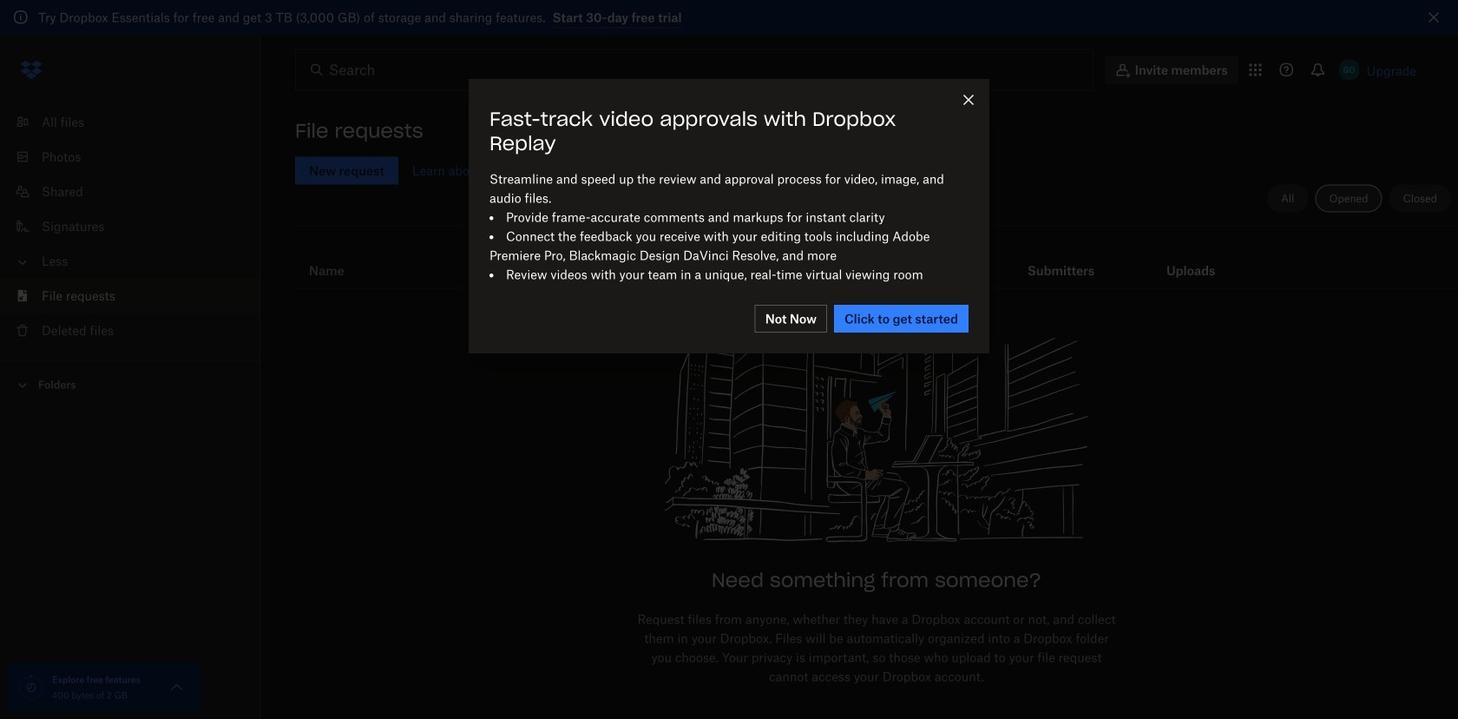 Task type: vqa. For each thing, say whether or not it's contained in the screenshot.
left column header
yes



Task type: locate. For each thing, give the bounding box(es) containing it.
list item
[[0, 278, 261, 313]]

0 horizontal spatial column header
[[1028, 239, 1098, 281]]

less image
[[14, 254, 31, 271]]

column header
[[1028, 239, 1098, 281], [1167, 239, 1237, 281]]

1 column header from the left
[[1028, 239, 1098, 281]]

row
[[295, 232, 1459, 289]]

1 horizontal spatial column header
[[1167, 239, 1237, 281]]

alert
[[0, 0, 1459, 35]]

list
[[0, 94, 261, 360]]



Task type: describe. For each thing, give the bounding box(es) containing it.
pro trial element
[[881, 260, 909, 281]]

2 column header from the left
[[1167, 239, 1237, 281]]

dig-modal-title dialog
[[469, 79, 990, 353]]

dropbox image
[[14, 53, 49, 87]]



